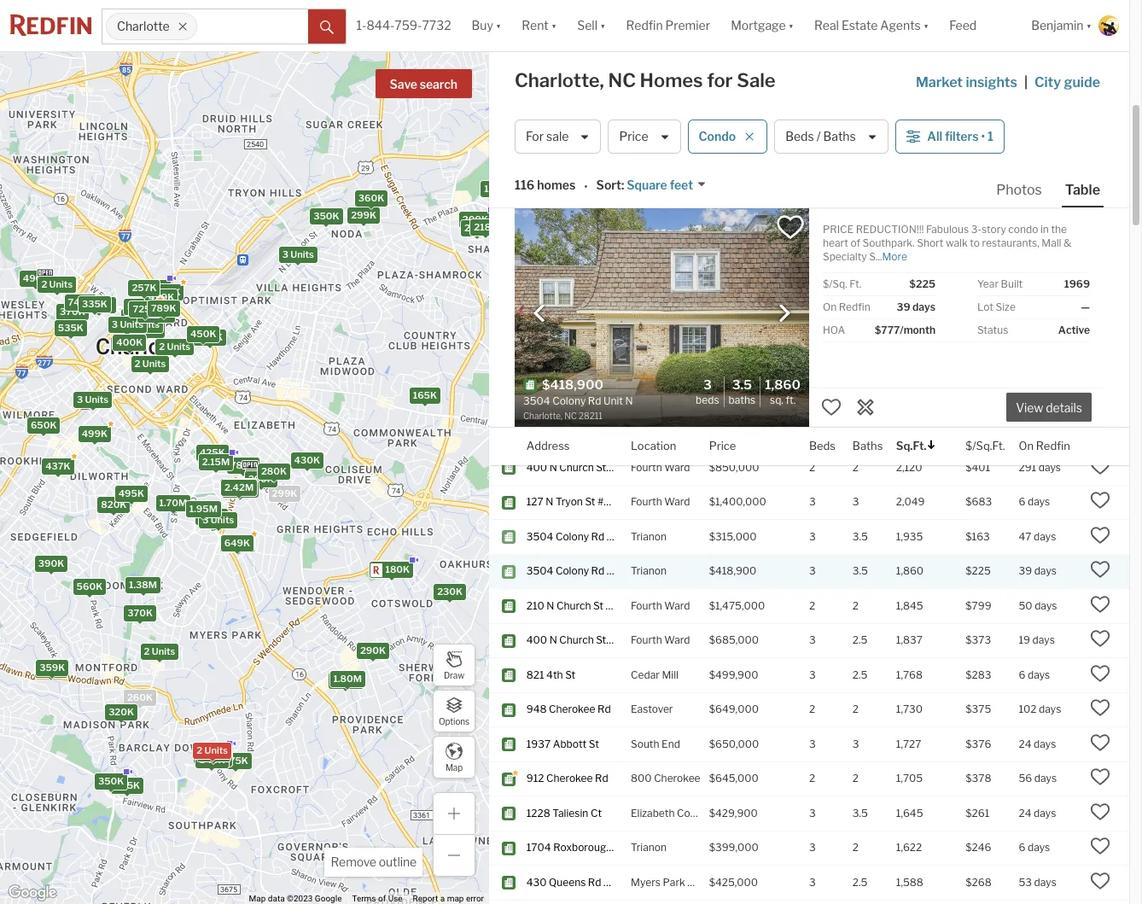 Task type: describe. For each thing, give the bounding box(es) containing it.
park for $1,300,000
[[663, 254, 686, 266]]

1.70m
[[159, 497, 187, 509]]

ward for 210 n church st #3515 fourth ward
[[665, 600, 690, 612]]

park for $1,950,000
[[663, 323, 686, 336]]

rd for 1170 queens rd
[[591, 323, 604, 336]]

315k
[[198, 747, 222, 759]]

feet
[[670, 178, 694, 193]]

ward for 127 n tryon st #603 fourth ward
[[665, 496, 690, 509]]

6 days for $246
[[1019, 842, 1051, 854]]

1 vertical spatial beds
[[696, 393, 720, 406]]

real estate agents ▾ button
[[805, 0, 940, 51]]

myers park for 1170 queens rd
[[631, 323, 686, 336]]

102 days
[[1019, 703, 1062, 716]]

tryon
[[556, 496, 583, 509]]

price inside price button
[[620, 129, 649, 144]]

• for 116 homes •
[[584, 179, 588, 194]]

$677
[[966, 11, 992, 24]]

1 vertical spatial 355k
[[114, 780, 140, 792]]

baths button
[[853, 427, 884, 465]]

hoa
[[823, 324, 846, 337]]

myers for 614 queens rd
[[631, 11, 661, 24]]

park for $1,395,000
[[663, 150, 686, 163]]

map for map data ©2023 google
[[249, 894, 266, 904]]

n for 400 n church st #228
[[550, 634, 558, 647]]

$1,200,000
[[710, 219, 766, 232]]

condo
[[1009, 223, 1039, 236]]

st inside "821 4th st" "link"
[[566, 669, 576, 682]]

1 horizontal spatial 39
[[1019, 565, 1033, 578]]

1701
[[527, 46, 550, 59]]

rd for 430 queens rd #712 myers park manor
[[588, 876, 602, 889]]

photos
[[997, 182, 1043, 198]]

myers park for 1333 queens rd unit e2
[[631, 150, 686, 163]]

844-
[[367, 18, 395, 33]]

▾ for benjamin ▾
[[1087, 18, 1092, 33]]

47 days
[[1019, 530, 1057, 543]]

1 horizontal spatial redfin
[[839, 301, 871, 313]]

price
[[823, 223, 854, 236]]

rd for 1333 queens rd unit e2
[[593, 150, 606, 163]]

favorite this home image for $163
[[1091, 525, 1111, 546]]

real
[[815, 18, 840, 33]]

3801
[[527, 392, 552, 405]]

$749,000
[[710, 427, 759, 439]]

south end
[[631, 738, 681, 751]]

$261
[[966, 807, 990, 820]]

st for #228
[[596, 634, 607, 647]]

53 for $268
[[1019, 876, 1033, 889]]

400 for 400 n church st #228
[[527, 634, 548, 647]]

e2
[[630, 150, 643, 163]]

2.5 for 1,837
[[853, 634, 868, 647]]

n for 210 n church st #3515
[[547, 600, 555, 612]]

sell ▾ button
[[567, 0, 616, 51]]

days for $401
[[1039, 461, 1062, 474]]

fourth for 400 n church st #228
[[631, 634, 663, 647]]

rd for 1333 queens rd unit b2
[[593, 184, 606, 197]]

$1,400,000
[[710, 496, 767, 509]]

1170
[[527, 323, 550, 336]]

charlotte, nc homes for sale
[[515, 69, 776, 91]]

rd for 1333 queens rd unit b1
[[593, 254, 606, 266]]

450k
[[190, 328, 216, 340]]

3 eastover from the top
[[631, 219, 673, 232]]

7 myers from the top
[[631, 876, 661, 889]]

church for #228
[[560, 634, 594, 647]]

1 vertical spatial 370k
[[127, 607, 152, 619]]

1 vertical spatial on redfin
[[1019, 439, 1071, 452]]

previous button image
[[531, 305, 548, 322]]

3801 driftwood dr
[[527, 392, 616, 405]]

details
[[1046, 401, 1083, 415]]

1228 taliesin ct
[[527, 807, 602, 820]]

status
[[978, 324, 1009, 337]]

rd for 3504 colony rd unit n trianon
[[592, 565, 605, 578]]

options button
[[433, 690, 476, 733]]

restaurants,
[[983, 237, 1040, 249]]

days for $799
[[1035, 600, 1058, 612]]

3.5 for $2,150,000
[[853, 11, 869, 24]]

year
[[978, 278, 999, 290]]

b1
[[630, 254, 642, 266]]

favorite this home image for $225
[[1091, 560, 1111, 580]]

myers for 1701 sterling rd
[[631, 46, 661, 59]]

821 4th st
[[527, 669, 576, 682]]

0 horizontal spatial 230k
[[380, 563, 406, 574]]

1704 roxborough rd trianon
[[527, 842, 667, 854]]

all filters • 1 button
[[896, 120, 1005, 154]]

fourth for 127 n tryon st #603
[[631, 496, 663, 509]]

3.5 for $1,300,000
[[853, 254, 869, 266]]

fourth for 210 n church st #3515
[[631, 600, 663, 612]]

$315,000
[[710, 530, 757, 543]]

myers park for 1701 sterling rd
[[631, 46, 686, 59]]

1 horizontal spatial 260k
[[248, 473, 274, 485]]

1 horizontal spatial 340k
[[198, 511, 224, 523]]

days for $475
[[1035, 46, 1057, 59]]

68
[[1019, 81, 1033, 93]]

399k
[[202, 751, 228, 763]]

x-out this home image
[[856, 397, 876, 418]]

ct
[[591, 807, 602, 820]]

rd for 842 cherokee rd
[[597, 219, 611, 232]]

4 park from the top
[[663, 184, 686, 197]]

beds for beds button
[[810, 439, 836, 452]]

240k
[[154, 286, 180, 298]]

$929
[[966, 115, 992, 128]]

favorite this home image for $378
[[1091, 767, 1111, 788]]

myers for 1333 queens rd unit b2
[[631, 184, 661, 197]]

390k
[[38, 558, 64, 570]]

218k
[[474, 222, 498, 234]]

&
[[1064, 237, 1072, 249]]

days for $261
[[1034, 807, 1057, 820]]

34 days
[[1019, 46, 1057, 59]]

location
[[631, 439, 677, 452]]

mill
[[662, 669, 679, 682]]

4 for $2,150,000
[[810, 11, 816, 24]]

749k
[[67, 296, 93, 308]]

user photo image
[[1099, 15, 1120, 36]]

favorite this home image for $799
[[1091, 594, 1111, 615]]

ward for 400 n church st #711 fourth ward
[[665, 461, 690, 474]]

948 cherokee rd link
[[527, 703, 616, 717]]

unit left j
[[607, 530, 627, 543]]

3 inside 3 beds
[[704, 377, 712, 393]]

homes
[[537, 178, 576, 193]]

912
[[527, 772, 544, 785]]

$499,900
[[710, 669, 759, 682]]

$2,195,000
[[710, 288, 766, 301]]

1 vertical spatial 299k
[[272, 488, 297, 500]]

210
[[527, 600, 545, 612]]

unit for b1
[[608, 254, 628, 266]]

3.5 inside the 3.5 baths
[[733, 377, 753, 393]]

0 vertical spatial 180k
[[484, 183, 509, 195]]

n for 127 n tryon st #603
[[546, 496, 554, 509]]

of inside price reduction!!! fabulous 3-story condo in the heart of southpark. short walk to restaurants, mall  & specialty s...
[[851, 237, 861, 249]]

3.5 for $1,375,000
[[853, 46, 869, 59]]

$429,900
[[710, 807, 758, 820]]

15 days
[[1019, 392, 1056, 405]]

$2,150,000
[[710, 11, 766, 24]]

7732
[[422, 18, 451, 33]]

insights
[[966, 74, 1018, 91]]

colony for 3504 colony rd unit n trianon
[[556, 565, 589, 578]]

53 days for $268
[[1019, 876, 1057, 889]]

$1,395,000
[[710, 150, 766, 163]]

ward for 400 n church st #228 fourth ward
[[665, 634, 690, 647]]

trianon for 3504 colony rd unit j
[[631, 530, 667, 543]]

table button
[[1062, 181, 1104, 208]]

days for $376
[[1034, 738, 1057, 751]]

2,896
[[897, 46, 925, 59]]

530k
[[127, 301, 152, 313]]

favorite this home image for $909
[[1091, 283, 1111, 304]]

7 park from the top
[[663, 876, 686, 889]]

5 ▾ from the left
[[924, 18, 930, 33]]

church for #711
[[560, 461, 594, 474]]

abbott
[[553, 738, 587, 751]]

130 for 130 cherokee rd #204 eastover
[[527, 115, 545, 128]]

favorite this home image for $246
[[1091, 837, 1111, 857]]

map region
[[0, 15, 513, 905]]

1 vertical spatial 260k
[[127, 692, 153, 704]]

real estate agents ▾ link
[[815, 0, 930, 51]]

15
[[1019, 392, 1031, 405]]

3504 for 3504 colony rd unit n
[[527, 565, 554, 578]]

eastover for #204
[[631, 115, 673, 128]]

1,935
[[897, 530, 924, 543]]

n down j
[[629, 565, 637, 578]]

myers park for 614 queens rd
[[631, 11, 686, 24]]

205k
[[463, 215, 488, 226]]

days for $163
[[1034, 530, 1057, 543]]

1.20m
[[223, 538, 252, 550]]

1333 for 1333 queens rd unit b1
[[527, 254, 551, 266]]

2 driftwood from the left
[[631, 392, 679, 405]]

820k
[[101, 499, 126, 511]]

charlotte
[[117, 19, 170, 34]]

ward right a
[[658, 427, 684, 439]]

queens for 1333 queens rd unit e2
[[553, 150, 590, 163]]

6 days for $283
[[1019, 669, 1051, 682]]

3.5 for $418,900
[[853, 565, 869, 578]]

0 vertical spatial 39
[[897, 301, 911, 313]]

842 cherokee rd
[[527, 219, 611, 232]]

#203
[[612, 81, 638, 93]]

more link
[[883, 250, 908, 263]]

buy ▾
[[472, 18, 502, 33]]

53 for $343
[[1019, 427, 1033, 439]]

walk
[[946, 237, 968, 249]]

for sale
[[526, 129, 569, 144]]

359k
[[39, 662, 65, 674]]

1.80m
[[333, 673, 362, 685]]

1 vertical spatial baths
[[729, 393, 756, 406]]

225k
[[464, 222, 489, 234]]

days for $468
[[1033, 219, 1055, 232]]

1228 taliesin ct link
[[527, 807, 616, 821]]

0 horizontal spatial redfin
[[627, 18, 663, 33]]

2,674
[[897, 150, 925, 163]]

1 vertical spatial 180k
[[385, 564, 410, 576]]

next button image
[[776, 305, 794, 322]]

1 horizontal spatial price button
[[710, 427, 737, 465]]

939 westmere ave
[[527, 357, 620, 370]]

3.5 for $1,395,000
[[853, 150, 869, 163]]

1333 for 1333 queens rd unit e2
[[527, 150, 551, 163]]

1 horizontal spatial $225
[[966, 565, 992, 578]]

1 horizontal spatial 299k
[[351, 209, 376, 221]]

myers for 1333 queens rd unit b1
[[631, 254, 661, 266]]

cherokee for 912 cherokee rd
[[547, 772, 593, 785]]

colony for 3504 colony rd unit j trianon
[[556, 530, 589, 543]]

0 vertical spatial 370k
[[59, 306, 85, 318]]

6 inside 'map' region
[[127, 319, 134, 331]]

53 days for $343
[[1019, 427, 1057, 439]]

days for $225
[[1035, 565, 1057, 578]]

city guide link
[[1035, 73, 1104, 93]]

myers park for 1333 queens rd unit b1
[[631, 254, 686, 266]]



Task type: locate. For each thing, give the bounding box(es) containing it.
1 horizontal spatial 180k
[[484, 183, 509, 195]]

127 n tryon st #603 link
[[527, 496, 624, 510]]

2 horizontal spatial redfin
[[1037, 439, 1071, 452]]

3 6 days from the top
[[1019, 842, 1051, 854]]

6 park from the top
[[663, 323, 686, 336]]

180k left 116
[[484, 183, 509, 195]]

0 horizontal spatial of
[[378, 894, 386, 904]]

1 24 from the top
[[1019, 738, 1032, 751]]

645k
[[225, 538, 251, 550]]

1333 queens rd unit b1
[[527, 254, 642, 266]]

favorite this home image for $475
[[1091, 41, 1111, 61]]

0 horizontal spatial 1,860
[[765, 377, 801, 393]]

myers right #712
[[631, 876, 661, 889]]

myers left premier
[[631, 11, 661, 24]]

#3515
[[606, 600, 637, 612]]

rd for 614 queens rd
[[586, 11, 600, 24]]

beds inside button
[[786, 129, 815, 144]]

1,768
[[897, 669, 923, 682]]

unit up #3515
[[607, 565, 627, 578]]

favorite this home image for $261
[[1091, 802, 1111, 822]]

430 queens rd #712 myers park manor
[[527, 876, 719, 889]]

2 colony from the top
[[556, 565, 589, 578]]

baths
[[824, 129, 856, 144], [729, 393, 756, 406], [853, 439, 884, 452]]

4 eastover from the top
[[631, 288, 673, 301]]

price down #204
[[620, 129, 649, 144]]

rd for 948 cherokee rd
[[598, 703, 611, 716]]

photo of 3504 colony rd unit n, charlotte, nc 28211 image
[[515, 208, 810, 427]]

2 vertical spatial 130
[[527, 288, 545, 301]]

320k
[[108, 706, 134, 718]]

rd inside "link"
[[586, 11, 600, 24]]

unit for b2
[[608, 184, 628, 197]]

430k
[[294, 454, 320, 466]]

2 favorite this home image from the top
[[1091, 41, 1111, 61]]

0 vertical spatial 299k
[[351, 209, 376, 221]]

2 24 days from the top
[[1019, 807, 1057, 820]]

$2,500,000
[[710, 115, 768, 128]]

ward up mill
[[665, 634, 690, 647]]

2.5 for 1,588
[[853, 876, 868, 889]]

2 eastover from the top
[[631, 115, 673, 128]]

6 for $399,000
[[1019, 842, 1026, 854]]

2.50m
[[225, 484, 255, 496]]

colony down "127 n tryon st #603" link
[[556, 530, 589, 543]]

1 favorite this home image from the top
[[1091, 6, 1111, 27]]

myers up skybox
[[631, 323, 661, 336]]

st inside 1937 abbott st link
[[589, 738, 599, 751]]

fourth down location
[[631, 461, 663, 474]]

favorite this home image for $401
[[1091, 456, 1111, 477]]

5 eastover from the top
[[631, 703, 673, 716]]

queens inside "link"
[[547, 11, 584, 24]]

0 horizontal spatial on
[[823, 301, 837, 313]]

dr for driftwood
[[605, 392, 616, 405]]

rd
[[586, 11, 600, 24], [591, 46, 604, 59], [596, 81, 609, 93], [596, 115, 609, 128], [593, 150, 606, 163], [593, 184, 606, 197], [597, 219, 611, 232], [593, 254, 606, 266], [596, 288, 609, 301], [591, 323, 604, 336], [592, 530, 605, 543], [592, 565, 605, 578], [598, 703, 611, 716], [595, 772, 609, 785], [615, 842, 628, 854], [588, 876, 602, 889]]

0 horizontal spatial 355k
[[114, 780, 140, 792]]

buy ▾ button
[[462, 0, 512, 51]]

$375
[[966, 703, 992, 716]]

0 vertical spatial 53 days
[[1019, 427, 1057, 439]]

eastover down b1
[[631, 288, 673, 301]]

24 days for $376
[[1019, 738, 1057, 751]]

1 vertical spatial 130
[[527, 115, 545, 128]]

5 myers park from the top
[[631, 254, 686, 266]]

trianon for 3504 colony rd unit n
[[631, 565, 667, 578]]

specialty
[[823, 250, 868, 263]]

days for $909
[[1034, 288, 1056, 301]]

339k
[[38, 664, 63, 676]]

53 days down view
[[1019, 427, 1057, 439]]

0 vertical spatial price
[[620, 129, 649, 144]]

0 horizontal spatial map
[[249, 894, 266, 904]]

1 colony from the top
[[556, 530, 589, 543]]

370k down the 1.38m
[[127, 607, 152, 619]]

church down "westbrook"
[[560, 461, 594, 474]]

400
[[527, 461, 548, 474], [527, 634, 548, 647]]

2 ▾ from the left
[[552, 18, 557, 33]]

remove outline
[[331, 855, 417, 870]]

3.5 for $2,500,000
[[853, 115, 869, 128]]

ft. right $/sq.
[[850, 278, 862, 290]]

1 eastover from the top
[[631, 81, 673, 93]]

short
[[918, 237, 944, 249]]

rd for 130 cherokee rd #204 eastover
[[596, 115, 609, 128]]

unit for a
[[622, 427, 641, 439]]

view details
[[1017, 401, 1083, 415]]

more
[[883, 250, 908, 263]]

260k up 320k
[[127, 692, 153, 704]]

0 vertical spatial 350k
[[313, 210, 339, 222]]

1 horizontal spatial driftwood
[[631, 392, 679, 405]]

1170 queens rd
[[527, 323, 604, 336]]

rd for 1701 sterling rd
[[591, 46, 604, 59]]

6 myers park from the top
[[631, 323, 686, 336]]

queens for 1333 queens rd unit b1
[[553, 254, 590, 266]]

1 400 from the top
[[527, 461, 548, 474]]

cherokee up the sale on the left
[[547, 115, 594, 128]]

driftwood inside 3801 driftwood dr link
[[554, 392, 602, 405]]

5 myers from the top
[[631, 254, 661, 266]]

favorite this home image for $677
[[1091, 6, 1111, 27]]

335k
[[82, 298, 107, 310]]

1 myers from the top
[[631, 11, 661, 24]]

ward down location
[[665, 461, 690, 474]]

2 vertical spatial trianon
[[631, 842, 667, 854]]

on inside button
[[1019, 439, 1034, 452]]

0 vertical spatial on redfin
[[823, 301, 871, 313]]

price button up square
[[609, 120, 681, 154]]

1 vertical spatial price button
[[710, 427, 737, 465]]

2 vertical spatial church
[[560, 634, 594, 647]]

1 vertical spatial 1,860
[[897, 565, 924, 578]]

eastover for #203
[[631, 81, 673, 93]]

eastover up #204
[[631, 81, 673, 93]]

56
[[1019, 772, 1033, 785]]

1 vertical spatial dr
[[608, 427, 619, 439]]

1333 down the 842
[[527, 254, 551, 266]]

sell ▾
[[578, 18, 606, 33]]

340k
[[141, 282, 167, 294], [198, 511, 224, 523]]

trianon down elizabeth
[[631, 842, 667, 854]]

#228
[[609, 634, 634, 647]]

rd inside "link"
[[598, 703, 611, 716]]

1 vertical spatial church
[[557, 600, 591, 612]]

buy
[[472, 18, 494, 33]]

130 for 130 cherokee rd #203 eastover
[[527, 81, 545, 93]]

2.5 left 1,588
[[853, 876, 868, 889]]

days for $343
[[1035, 427, 1057, 439]]

0 vertical spatial 4
[[810, 11, 816, 24]]

days for $373
[[1033, 634, 1056, 647]]

n right 127
[[546, 496, 554, 509]]

39
[[897, 301, 911, 313], [1019, 565, 1033, 578]]

6 up 47
[[1019, 496, 1026, 509]]

None search field
[[198, 9, 308, 44]]

rd inside 'link'
[[591, 323, 604, 336]]

1 horizontal spatial of
[[851, 237, 861, 249]]

0 vertical spatial baths
[[824, 129, 856, 144]]

• for all filters • 1
[[982, 129, 986, 144]]

39 up 2,358
[[897, 301, 911, 313]]

1 myers park from the top
[[631, 11, 686, 24]]

3 ▾ from the left
[[601, 18, 606, 33]]

• inside 116 homes •
[[584, 179, 588, 194]]

2 vertical spatial redfin
[[1037, 439, 1071, 452]]

6 down 19
[[1019, 669, 1026, 682]]

beds left "baths" button
[[810, 439, 836, 452]]

6 favorite this home image from the top
[[1091, 560, 1111, 580]]

eastover for #104
[[631, 288, 673, 301]]

3 2.5 from the top
[[853, 876, 868, 889]]

2 130 from the top
[[527, 115, 545, 128]]

0 vertical spatial price button
[[609, 120, 681, 154]]

1 horizontal spatial 1,860
[[897, 565, 924, 578]]

2.5 left 1,837 at bottom
[[853, 634, 868, 647]]

1 fourth from the top
[[631, 461, 663, 474]]

1 vertical spatial map
[[249, 894, 266, 904]]

39 days up '50 days'
[[1019, 565, 1057, 578]]

0 horizontal spatial 260k
[[127, 692, 153, 704]]

baths down x-out this home icon
[[853, 439, 884, 452]]

1 vertical spatial 53
[[1019, 876, 1033, 889]]

unit left a
[[622, 427, 641, 439]]

1228
[[527, 807, 551, 820]]

0 vertical spatial trianon
[[631, 530, 667, 543]]

0 vertical spatial dr
[[605, 392, 616, 405]]

myers for 1170 queens rd
[[631, 323, 661, 336]]

2 myers park from the top
[[631, 46, 686, 59]]

redfin premier button
[[616, 0, 721, 51]]

1 horizontal spatial 230k
[[437, 586, 463, 598]]

map inside button
[[446, 762, 463, 773]]

130 up the previous button image
[[527, 288, 545, 301]]

#711
[[609, 461, 631, 474]]

1 vertical spatial price
[[710, 439, 737, 452]]

24 days up 56 days
[[1019, 738, 1057, 751]]

queens inside 'link'
[[552, 323, 589, 336]]

5 favorite this home image from the top
[[1091, 421, 1111, 442]]

0 vertical spatial 130
[[527, 81, 545, 93]]

park right b1
[[663, 254, 686, 266]]

1 horizontal spatial •
[[982, 129, 986, 144]]

230k up draw button on the left bottom of the page
[[437, 586, 463, 598]]

• left 1
[[982, 129, 986, 144]]

of left use
[[378, 894, 386, 904]]

340k up 789k
[[141, 282, 167, 294]]

1 horizontal spatial on
[[1019, 439, 1034, 452]]

$/sq.
[[823, 278, 848, 290]]

6 ▾ from the left
[[1087, 18, 1092, 33]]

0 horizontal spatial 39 days
[[897, 301, 936, 313]]

$343
[[966, 427, 992, 439]]

3 park from the top
[[663, 150, 686, 163]]

0 vertical spatial 24
[[1019, 738, 1032, 751]]

favorite this home image for $373
[[1091, 629, 1111, 649]]

1 park from the top
[[663, 11, 686, 24]]

0 vertical spatial colony
[[556, 530, 589, 543]]

map
[[447, 894, 464, 904]]

9 favorite this home image from the top
[[1091, 698, 1111, 719]]

0 vertical spatial on
[[823, 301, 837, 313]]

230k
[[380, 563, 406, 574], [437, 586, 463, 598]]

1,860 for 1,860
[[897, 565, 924, 578]]

3,174
[[897, 11, 923, 24]]

$2,420,000
[[710, 81, 767, 93]]

3 130 from the top
[[527, 288, 545, 301]]

1 trianon from the top
[[631, 530, 667, 543]]

0 vertical spatial 1333
[[527, 150, 551, 163]]

1,860 up sq. at right
[[765, 377, 801, 393]]

2 53 days from the top
[[1019, 876, 1057, 889]]

$268
[[966, 876, 992, 889]]

$399,000
[[710, 842, 759, 854]]

▾ for buy ▾
[[496, 18, 502, 33]]

3 myers park from the top
[[631, 150, 686, 163]]

park up skybox
[[663, 323, 686, 336]]

2 vertical spatial 6 days
[[1019, 842, 1051, 854]]

1 vertical spatial 350k
[[98, 776, 124, 788]]

on redfin down $/sq. ft.
[[823, 301, 871, 313]]

$649,000
[[710, 703, 759, 716]]

0 horizontal spatial 299k
[[272, 488, 297, 500]]

error
[[466, 894, 484, 904]]

0 vertical spatial 39 days
[[897, 301, 936, 313]]

unit left b1
[[608, 254, 628, 266]]

remove condo image
[[745, 132, 755, 142]]

map button
[[433, 736, 476, 779]]

3.5 for $749,000
[[853, 427, 869, 439]]

2 fourth from the top
[[631, 496, 663, 509]]

4 myers from the top
[[631, 184, 661, 197]]

n up the 4th
[[550, 634, 558, 647]]

130 for 130 cherokee rd #104 eastover
[[527, 288, 545, 301]]

1 24 days from the top
[[1019, 738, 1057, 751]]

baths inside button
[[824, 129, 856, 144]]

ft. inside 1,860 sq. ft.
[[786, 393, 796, 406]]

favorite button image
[[776, 213, 805, 242]]

24 days for $261
[[1019, 807, 1057, 820]]

130 up for
[[527, 115, 545, 128]]

800
[[631, 772, 652, 785]]

24 for $261
[[1019, 807, 1032, 820]]

google
[[315, 894, 342, 904]]

2 vertical spatial beds
[[810, 439, 836, 452]]

on redfin
[[823, 301, 871, 313], [1019, 439, 1071, 452]]

8 favorite this home image from the top
[[1091, 664, 1111, 684]]

days for $677
[[1035, 11, 1057, 24]]

3504 up 210
[[527, 565, 554, 578]]

116
[[515, 178, 535, 193]]

court
[[677, 807, 705, 820]]

0 vertical spatial of
[[851, 237, 861, 249]]

130 cherokee rd #204 eastover
[[527, 115, 673, 128]]

1 vertical spatial of
[[378, 894, 386, 904]]

1 vertical spatial 24 days
[[1019, 807, 1057, 820]]

heading
[[524, 377, 662, 423]]

4 ▾ from the left
[[789, 18, 794, 33]]

days for $246
[[1028, 842, 1051, 854]]

myers right :
[[631, 184, 661, 197]]

favorite this home image
[[1091, 179, 1111, 200], [1091, 283, 1111, 304], [1091, 318, 1111, 338], [822, 397, 842, 418], [1091, 456, 1111, 477], [1091, 491, 1111, 511], [1091, 525, 1111, 546], [1091, 594, 1111, 615], [1091, 733, 1111, 753], [1091, 802, 1111, 822]]

1 vertical spatial on
[[1019, 439, 1034, 452]]

n for 400 n church st #711
[[550, 461, 558, 474]]

st right abbott
[[589, 738, 599, 751]]

▾ for sell ▾
[[601, 18, 606, 33]]

3504
[[527, 530, 554, 543], [527, 565, 554, 578]]

3504 colony rd unit n trianon
[[527, 565, 667, 578]]

2 53 from the top
[[1019, 876, 1033, 889]]

2 myers from the top
[[631, 46, 661, 59]]

3 favorite this home image from the top
[[1091, 75, 1111, 96]]

4 fourth from the top
[[631, 634, 663, 647]]

cherokee down end on the bottom right
[[654, 772, 701, 785]]

days for $375
[[1040, 703, 1062, 716]]

3 1333 from the top
[[527, 254, 551, 266]]

939
[[527, 357, 547, 370]]

of up specialty
[[851, 237, 861, 249]]

st left #711
[[596, 461, 607, 474]]

rd for 1704 roxborough rd trianon
[[615, 842, 628, 854]]

units
[[290, 248, 314, 260], [49, 278, 73, 290], [49, 279, 72, 290], [148, 308, 172, 320], [119, 318, 143, 330], [136, 319, 159, 331], [137, 323, 161, 335], [167, 341, 190, 353], [142, 358, 166, 370], [85, 393, 108, 405], [210, 514, 234, 526], [151, 646, 175, 658], [204, 745, 228, 757], [205, 750, 228, 762]]

1 driftwood from the left
[[554, 392, 602, 405]]

cherokee for 130 cherokee rd #204 eastover
[[547, 115, 594, 128]]

53 days right $268
[[1019, 876, 1057, 889]]

6 days right $246 on the right bottom of page
[[1019, 842, 1051, 854]]

market
[[916, 74, 964, 91]]

▾
[[496, 18, 502, 33], [552, 18, 557, 33], [601, 18, 606, 33], [789, 18, 794, 33], [924, 18, 930, 33], [1087, 18, 1092, 33]]

299k down the 360k
[[351, 209, 376, 221]]

st left #603
[[585, 496, 596, 509]]

0 horizontal spatial on redfin
[[823, 301, 871, 313]]

colony down 3504 colony rd unit j link
[[556, 565, 589, 578]]

favorite this home image for $827
[[1091, 318, 1111, 338]]

130 down '1701'
[[527, 81, 545, 93]]

2 2.5 from the top
[[853, 669, 868, 682]]

cherokee for 130 cherokee rd #203 eastover
[[547, 81, 594, 93]]

0 vertical spatial church
[[560, 461, 594, 474]]

beds left /
[[786, 129, 815, 144]]

260k down 780k
[[248, 473, 274, 485]]

unit
[[608, 150, 628, 163], [608, 184, 628, 197], [608, 254, 628, 266], [622, 427, 641, 439], [607, 530, 627, 543], [607, 565, 627, 578]]

1 3504 from the top
[[527, 530, 554, 543]]

cherokee inside "link"
[[549, 703, 596, 716]]

1333 down for
[[527, 150, 551, 163]]

2 24 from the top
[[1019, 807, 1032, 820]]

400 for 400 n church st #711
[[527, 461, 548, 474]]

1 horizontal spatial 355k
[[197, 331, 222, 343]]

1.95m
[[189, 503, 217, 515]]

0 horizontal spatial 180k
[[385, 564, 410, 576]]

1333 queens rd unit b1 link
[[527, 254, 642, 268]]

beds left the 3.5 baths
[[696, 393, 720, 406]]

3.5 for $315,000
[[853, 530, 869, 543]]

dr left 'third'
[[608, 427, 619, 439]]

2 vertical spatial 1333
[[527, 254, 551, 266]]

favorite button checkbox
[[776, 213, 805, 242]]

6 days up 47 days
[[1019, 496, 1051, 509]]

favorite this home image for $375
[[1091, 698, 1111, 719]]

1 130 from the top
[[527, 81, 545, 93]]

remove charlotte image
[[178, 21, 188, 32]]

1 vertical spatial 3504
[[527, 565, 554, 578]]

1 vertical spatial ft.
[[786, 393, 796, 406]]

3504 down 127
[[527, 530, 554, 543]]

309k
[[201, 747, 227, 759]]

mortgage
[[731, 18, 786, 33]]

park up homes
[[663, 11, 686, 24]]

cherokee for 948 cherokee rd
[[549, 703, 596, 716]]

53 down view
[[1019, 427, 1033, 439]]

3 trianon from the top
[[631, 842, 667, 854]]

fourth for 400 n church st #711
[[631, 461, 663, 474]]

2 park from the top
[[663, 46, 686, 59]]

1 ▾ from the left
[[496, 18, 502, 33]]

2 vertical spatial baths
[[853, 439, 884, 452]]

291
[[1019, 461, 1037, 474]]

queens for 1333 queens rd unit b2
[[553, 184, 590, 197]]

4 myers park from the top
[[631, 184, 686, 197]]

437k
[[45, 460, 70, 472]]

1 vertical spatial 39 days
[[1019, 565, 1057, 578]]

cherokee down 1701 sterling rd link
[[547, 81, 594, 93]]

park for $1,375,000
[[663, 46, 686, 59]]

park for $2,150,000
[[663, 11, 686, 24]]

price reduction!!! fabulous 3-story condo in the heart of southpark. short walk to restaurants, mall  & specialty s...
[[823, 223, 1072, 263]]

beds for beds / baths
[[786, 129, 815, 144]]

50
[[1019, 600, 1033, 612]]

• inside button
[[982, 129, 986, 144]]

1333 for 1333 queens rd unit b2
[[527, 184, 551, 197]]

614 queens rd link
[[527, 11, 616, 26]]

11 favorite this home image from the top
[[1091, 837, 1111, 857]]

0 vertical spatial 6 days
[[1019, 496, 1051, 509]]

on
[[823, 301, 837, 313], [1019, 439, 1034, 452]]

1 vertical spatial 1333
[[527, 184, 551, 197]]

370k up 535k
[[59, 306, 85, 318]]

1 vertical spatial 340k
[[198, 511, 224, 523]]

10 favorite this home image from the top
[[1091, 767, 1111, 788]]

1.38m
[[129, 579, 157, 591]]

2 400 from the top
[[527, 634, 548, 647]]

3 myers from the top
[[631, 150, 661, 163]]

redfin left premier
[[627, 18, 663, 33]]

2,358
[[897, 323, 925, 336]]

$827
[[966, 323, 992, 336]]

0 horizontal spatial price button
[[609, 120, 681, 154]]

#712
[[604, 876, 627, 889]]

on redfin up 291 days
[[1019, 439, 1071, 452]]

2 trianon from the top
[[631, 565, 667, 578]]

1 vertical spatial 6 days
[[1019, 669, 1051, 682]]

trianon down the 127 n tryon st #603 fourth ward
[[631, 530, 667, 543]]

cherokee for 842 cherokee rd
[[549, 219, 595, 232]]

6 right $246 on the right bottom of page
[[1019, 842, 1026, 854]]

2 6 days from the top
[[1019, 669, 1051, 682]]

cherokee inside "link"
[[547, 772, 593, 785]]

1 6 days from the top
[[1019, 496, 1051, 509]]

eastover up e2
[[631, 115, 673, 128]]

340k up 649k
[[198, 511, 224, 523]]

sell
[[578, 18, 598, 33]]

5 park from the top
[[663, 254, 686, 266]]

st for #603
[[585, 496, 596, 509]]

mortgage ▾ button
[[721, 0, 805, 51]]

4 left estate
[[810, 11, 816, 24]]

290k
[[360, 645, 386, 657]]

1 1333 from the top
[[527, 150, 551, 163]]

days for $683
[[1028, 496, 1051, 509]]

6 days down 19 days
[[1019, 669, 1051, 682]]

terms of use
[[352, 894, 403, 904]]

27
[[1019, 288, 1032, 301]]

1 vertical spatial 24
[[1019, 807, 1032, 820]]

0 vertical spatial 340k
[[141, 282, 167, 294]]

3504 for 3504 colony rd unit j
[[527, 530, 554, 543]]

favorite this home image for $283
[[1091, 664, 1111, 684]]

130 cherokee rd #104 eastover
[[527, 288, 673, 301]]

favorite this home image for $376
[[1091, 733, 1111, 753]]

ft. right sq. at right
[[786, 393, 796, 406]]

map for map
[[446, 762, 463, 773]]

rd inside "link"
[[595, 772, 609, 785]]

myers park for 1333 queens rd unit b2
[[631, 184, 686, 197]]

1,860 up 1,845
[[897, 565, 924, 578]]

0 vertical spatial 3504
[[527, 530, 554, 543]]

myers up square
[[631, 150, 661, 163]]

0 horizontal spatial 350k
[[98, 776, 124, 788]]

53
[[1019, 427, 1033, 439], [1019, 876, 1033, 889]]

favorite this home image for $683
[[1091, 491, 1111, 511]]

948
[[527, 703, 547, 716]]

price up the $850,000
[[710, 439, 737, 452]]

0 vertical spatial 355k
[[197, 331, 222, 343]]

0 horizontal spatial 370k
[[59, 306, 85, 318]]

1 53 days from the top
[[1019, 427, 1057, 439]]

2.5
[[853, 634, 868, 647], [853, 669, 868, 682], [853, 876, 868, 889]]

0 horizontal spatial price
[[620, 129, 649, 144]]

lot
[[978, 301, 994, 313]]

google image
[[4, 882, 61, 905]]

500k
[[86, 299, 112, 311]]

4 favorite this home image from the top
[[1091, 387, 1111, 407]]

▾ for rent ▾
[[552, 18, 557, 33]]

report
[[413, 894, 438, 904]]

cherokee down 1937 abbott st link
[[547, 772, 593, 785]]

0 horizontal spatial ft.
[[786, 393, 796, 406]]

on up '291'
[[1019, 439, 1034, 452]]

map down options
[[446, 762, 463, 773]]

0 vertical spatial 53
[[1019, 427, 1033, 439]]

draw button
[[433, 644, 476, 687]]

39 up 50
[[1019, 565, 1033, 578]]

1 vertical spatial trianon
[[631, 565, 667, 578]]

400 n church st #711 link
[[527, 461, 631, 475]]

0 vertical spatial beds
[[786, 129, 815, 144]]

fourth up #228
[[631, 600, 663, 612]]

park up "feet"
[[663, 150, 686, 163]]

1 53 from the top
[[1019, 427, 1033, 439]]

st left #3515
[[594, 600, 604, 612]]

feed
[[950, 18, 977, 33]]

209k
[[462, 213, 488, 225]]

1 horizontal spatial 39 days
[[1019, 565, 1057, 578]]

data
[[268, 894, 285, 904]]

unit left b2
[[608, 184, 628, 197]]

2 3504 from the top
[[527, 565, 554, 578]]

myers up #104
[[631, 254, 661, 266]]

0 vertical spatial •
[[982, 129, 986, 144]]

cherokee right the 842
[[549, 219, 595, 232]]

cherokee up "1170 queens rd"
[[547, 288, 594, 301]]

0 vertical spatial 1,860
[[765, 377, 801, 393]]

on up hoa
[[823, 301, 837, 313]]

3 fourth from the top
[[631, 600, 663, 612]]

1 horizontal spatial map
[[446, 762, 463, 773]]

church for #3515
[[557, 600, 591, 612]]

1,860 for 1,860 sq. ft.
[[765, 377, 801, 393]]

rd for 912 cherokee rd
[[595, 772, 609, 785]]

12 favorite this home image from the top
[[1091, 871, 1111, 892]]

6 for $499,900
[[1019, 669, 1026, 682]]

rent ▾ button
[[522, 0, 557, 51]]

address button
[[527, 427, 570, 465]]

56 days
[[1019, 772, 1058, 785]]

24 up the 56
[[1019, 738, 1032, 751]]

1 2.5 from the top
[[853, 634, 868, 647]]

2 1333 from the top
[[527, 184, 551, 197]]

1 vertical spatial redfin
[[839, 301, 871, 313]]

1,622
[[897, 842, 923, 854]]

6 up 400k
[[127, 319, 134, 331]]

©2023
[[287, 894, 313, 904]]

square feet
[[627, 178, 694, 193]]

queens for 1170 queens rd
[[552, 323, 589, 336]]

favorite this home image
[[1091, 6, 1111, 27], [1091, 41, 1111, 61], [1091, 75, 1111, 96], [1091, 387, 1111, 407], [1091, 421, 1111, 442], [1091, 560, 1111, 580], [1091, 629, 1111, 649], [1091, 664, 1111, 684], [1091, 698, 1111, 719], [1091, 767, 1111, 788], [1091, 837, 1111, 857], [1091, 871, 1111, 892]]

2 vertical spatial 4
[[853, 392, 860, 405]]

park down redfin premier
[[663, 46, 686, 59]]

1 vertical spatial 4
[[810, 46, 816, 59]]

24 down the 56
[[1019, 807, 1032, 820]]

7 favorite this home image from the top
[[1091, 629, 1111, 649]]

map left data
[[249, 894, 266, 904]]

39 days up 2,358
[[897, 301, 936, 313]]

6 myers from the top
[[631, 323, 661, 336]]

0 vertical spatial $225
[[910, 278, 936, 290]]

400 down 210
[[527, 634, 548, 647]]

1 horizontal spatial ft.
[[850, 278, 862, 290]]

1 horizontal spatial 370k
[[127, 607, 152, 619]]

submit search image
[[320, 20, 334, 34]]

1 vertical spatial 230k
[[437, 586, 463, 598]]

1 horizontal spatial 350k
[[313, 210, 339, 222]]

park right b2
[[663, 184, 686, 197]]



Task type: vqa. For each thing, say whether or not it's contained in the screenshot.
Google
yes



